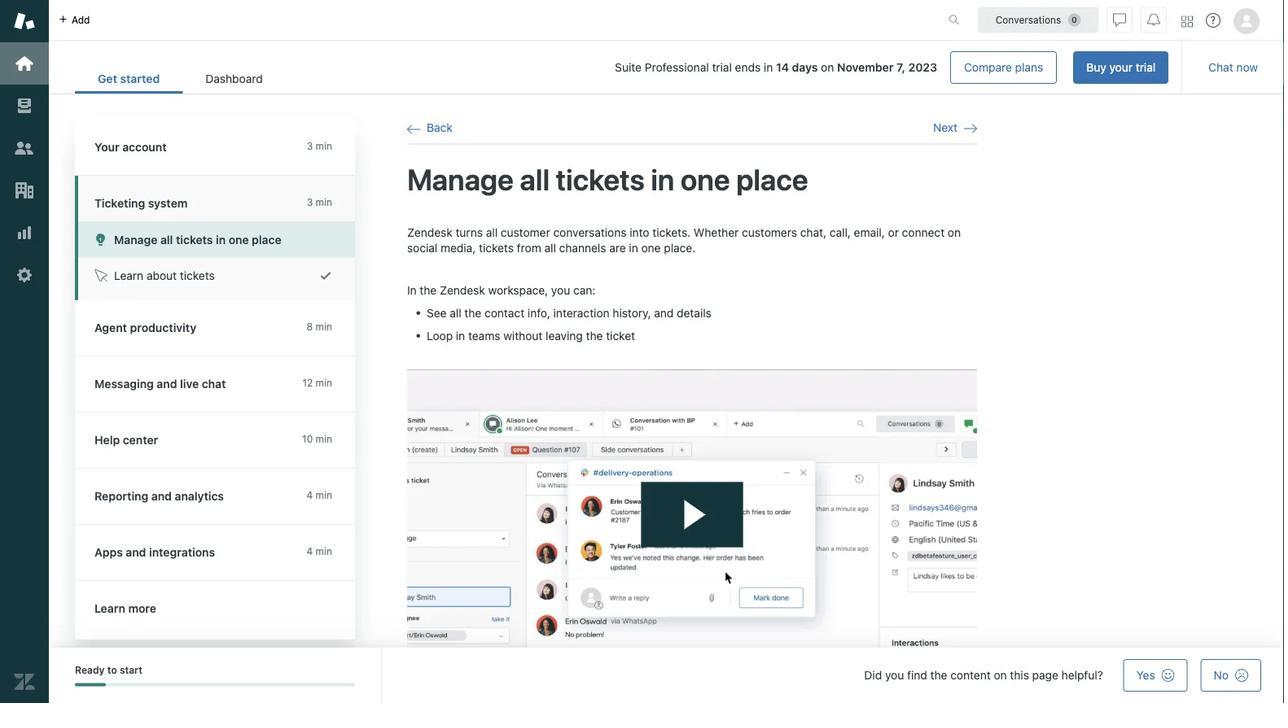 Task type: vqa. For each thing, say whether or not it's contained in the screenshot.
teams
yes



Task type: describe. For each thing, give the bounding box(es) containing it.
now
[[1236, 61, 1258, 74]]

agent productivity
[[94, 321, 196, 335]]

interaction
[[553, 306, 610, 319]]

more
[[128, 602, 156, 616]]

manage all tickets in one place inside "content-title" region
[[407, 162, 808, 197]]

tickets up the 'learn about tickets' button
[[176, 233, 213, 246]]

contact
[[485, 306, 525, 319]]

ticketing system
[[94, 197, 188, 210]]

connect
[[902, 226, 945, 239]]

progress-bar progress bar
[[75, 684, 355, 687]]

0 horizontal spatial you
[[551, 284, 570, 297]]

from
[[517, 242, 541, 255]]

workspace,
[[488, 284, 548, 297]]

min for apps and integrations
[[316, 546, 332, 557]]

14
[[776, 61, 789, 74]]

admin image
[[14, 265, 35, 286]]

one inside zendesk turns all customer conversations into tickets. whether customers chat, call, email, or connect on social media, tickets from all channels are in one place.
[[641, 242, 661, 255]]

10 min
[[302, 434, 332, 445]]

in right "loop"
[[456, 329, 465, 342]]

3 for account
[[307, 140, 313, 152]]

or
[[888, 226, 899, 239]]

2 horizontal spatial on
[[994, 669, 1007, 682]]

4 for apps and integrations
[[307, 546, 313, 557]]

the up teams
[[464, 306, 481, 319]]

2023
[[908, 61, 937, 74]]

page
[[1032, 669, 1058, 682]]

12 min
[[302, 377, 332, 389]]

chat
[[1209, 61, 1233, 74]]

learn about tickets
[[114, 269, 215, 283]]

call,
[[830, 226, 851, 239]]

tickets right about
[[180, 269, 215, 283]]

started
[[120, 72, 160, 86]]

learn more
[[94, 602, 156, 616]]

tickets.
[[652, 226, 691, 239]]

tab list containing get started
[[75, 64, 286, 94]]

add button
[[49, 0, 100, 40]]

notifications image
[[1147, 13, 1160, 26]]

min for ticketing system
[[316, 197, 332, 208]]

min for messaging and live chat
[[316, 377, 332, 389]]

can:
[[573, 284, 596, 297]]

4 for reporting and analytics
[[307, 490, 313, 501]]

region containing zendesk turns all customer conversations into tickets. whether customers chat, call, email, or connect on social media, tickets from all channels are in one place.
[[407, 224, 977, 688]]

see
[[427, 306, 447, 319]]

in
[[407, 284, 417, 297]]

center
[[123, 434, 158, 447]]

leaving
[[546, 329, 583, 342]]

ends
[[735, 61, 761, 74]]

place.
[[664, 242, 696, 255]]

back
[[427, 121, 453, 134]]

email,
[[854, 226, 885, 239]]

account
[[122, 140, 167, 154]]

min for agent productivity
[[316, 321, 332, 333]]

the right find
[[930, 669, 947, 682]]

and for apps and integrations
[[126, 546, 146, 559]]

you inside footer
[[885, 669, 904, 682]]

get started image
[[14, 53, 35, 74]]

4 min for analytics
[[307, 490, 332, 501]]

find
[[907, 669, 927, 682]]

all inside "content-title" region
[[520, 162, 550, 197]]

professional
[[645, 61, 709, 74]]

chat now button
[[1196, 51, 1271, 84]]

analytics
[[175, 490, 224, 503]]

footer containing did you find the content on this page helpful?
[[49, 648, 1284, 704]]

content
[[950, 669, 991, 682]]

next
[[933, 121, 958, 134]]

suite
[[615, 61, 642, 74]]

ticket
[[606, 329, 635, 342]]

manage all tickets in one place button
[[78, 221, 355, 258]]

conversations
[[996, 14, 1061, 26]]

productivity
[[130, 321, 196, 335]]

trial for professional
[[712, 61, 732, 74]]

next button
[[933, 121, 977, 135]]

4 min for integrations
[[307, 546, 332, 557]]

reporting
[[94, 490, 148, 503]]

compare
[[964, 61, 1012, 74]]

whether
[[694, 226, 739, 239]]

plans
[[1015, 61, 1043, 74]]

progress bar image
[[75, 684, 106, 687]]

social
[[407, 242, 437, 255]]

learn more button
[[75, 581, 352, 637]]

get
[[98, 72, 117, 86]]

and for reporting and analytics
[[151, 490, 172, 503]]

this
[[1010, 669, 1029, 682]]

loop in teams without leaving the ticket
[[427, 329, 635, 342]]

chat
[[202, 377, 226, 391]]

content-title region
[[407, 161, 977, 198]]

all inside button
[[160, 233, 173, 246]]

8
[[307, 321, 313, 333]]

to
[[107, 665, 117, 676]]

buy
[[1086, 61, 1106, 74]]

the right in
[[420, 284, 437, 297]]

days
[[792, 61, 818, 74]]

one inside button
[[229, 233, 249, 246]]

manage inside manage all tickets in one place button
[[114, 233, 157, 246]]

messaging and live chat
[[94, 377, 226, 391]]

zendesk image
[[14, 672, 35, 693]]

one inside "content-title" region
[[681, 162, 730, 197]]

your
[[1109, 61, 1133, 74]]

3 for system
[[307, 197, 313, 208]]

main element
[[0, 0, 49, 704]]

without
[[503, 329, 543, 342]]

yes
[[1137, 669, 1155, 682]]

help
[[94, 434, 120, 447]]

12
[[302, 377, 313, 389]]

suite professional trial ends in 14 days on november 7, 2023
[[615, 61, 937, 74]]

learn for learn more
[[94, 602, 125, 616]]

are
[[609, 242, 626, 255]]

dashboard
[[205, 72, 263, 86]]

teams
[[468, 329, 500, 342]]

about
[[147, 269, 177, 283]]

and for messaging and live chat
[[157, 377, 177, 391]]

place inside "content-title" region
[[736, 162, 808, 197]]

apps and integrations
[[94, 546, 215, 559]]

video element
[[407, 370, 977, 688]]

chat,
[[800, 226, 827, 239]]



Task type: locate. For each thing, give the bounding box(es) containing it.
zendesk products image
[[1182, 16, 1193, 27]]

dashboard tab
[[183, 64, 286, 94]]

yes button
[[1124, 660, 1188, 692]]

zendesk support image
[[14, 11, 35, 32]]

0 vertical spatial 4 min
[[307, 490, 332, 501]]

customers image
[[14, 138, 35, 159]]

2 4 from the top
[[307, 546, 313, 557]]

and left live at left
[[157, 377, 177, 391]]

0 vertical spatial manage
[[407, 162, 514, 197]]

on right connect
[[948, 226, 961, 239]]

min
[[316, 140, 332, 152], [316, 197, 332, 208], [316, 321, 332, 333], [316, 377, 332, 389], [316, 434, 332, 445], [316, 490, 332, 501], [316, 546, 332, 557]]

reporting and analytics
[[94, 490, 224, 503]]

all up customer
[[520, 162, 550, 197]]

and right apps
[[126, 546, 146, 559]]

start
[[120, 665, 142, 676]]

3 inside the ticketing system heading
[[307, 197, 313, 208]]

and left details
[[654, 306, 674, 319]]

tickets up conversations
[[556, 162, 645, 197]]

conversations button
[[978, 7, 1098, 33]]

chat now
[[1209, 61, 1258, 74]]

learn left about
[[114, 269, 143, 283]]

1 vertical spatial manage
[[114, 233, 157, 246]]

you right did
[[885, 669, 904, 682]]

manage down ticketing system
[[114, 233, 157, 246]]

messaging
[[94, 377, 154, 391]]

add
[[72, 14, 90, 26]]

place up the 'learn about tickets' button
[[252, 233, 281, 246]]

apps
[[94, 546, 123, 559]]

manage all tickets in one place inside button
[[114, 233, 281, 246]]

in up the 'learn about tickets' button
[[216, 233, 226, 246]]

section containing compare plans
[[299, 51, 1169, 84]]

zendesk up see
[[440, 284, 485, 297]]

footer
[[49, 648, 1284, 704]]

learn inside button
[[114, 269, 143, 283]]

all
[[520, 162, 550, 197], [486, 226, 498, 239], [160, 233, 173, 246], [544, 242, 556, 255], [450, 306, 461, 319]]

agent
[[94, 321, 127, 335]]

2 4 min from the top
[[307, 546, 332, 557]]

min for reporting and analytics
[[316, 490, 332, 501]]

details
[[677, 306, 712, 319]]

0 horizontal spatial place
[[252, 233, 281, 246]]

helpful?
[[1062, 669, 1103, 682]]

3 min for your account
[[307, 140, 332, 152]]

2 min from the top
[[316, 197, 332, 208]]

4
[[307, 490, 313, 501], [307, 546, 313, 557]]

one down into
[[641, 242, 661, 255]]

on right days
[[821, 61, 834, 74]]

0 vertical spatial 4
[[307, 490, 313, 501]]

3 min
[[307, 140, 332, 152], [307, 197, 332, 208]]

zendesk inside zendesk turns all customer conversations into tickets. whether customers chat, call, email, or connect on social media, tickets from all channels are in one place.
[[407, 226, 453, 239]]

0 vertical spatial 3 min
[[307, 140, 332, 152]]

6 min from the top
[[316, 490, 332, 501]]

one up the whether
[[681, 162, 730, 197]]

0 horizontal spatial trial
[[712, 61, 732, 74]]

5 min from the top
[[316, 434, 332, 445]]

1 horizontal spatial manage all tickets in one place
[[407, 162, 808, 197]]

4 min from the top
[[316, 377, 332, 389]]

zendesk up 'social'
[[407, 226, 453, 239]]

in inside zendesk turns all customer conversations into tickets. whether customers chat, call, email, or connect on social media, tickets from all channels are in one place.
[[629, 242, 638, 255]]

november
[[837, 61, 894, 74]]

get help image
[[1206, 13, 1221, 28]]

1 3 min from the top
[[307, 140, 332, 152]]

one
[[681, 162, 730, 197], [229, 233, 249, 246], [641, 242, 661, 255]]

all down system
[[160, 233, 173, 246]]

trial right your
[[1136, 61, 1156, 74]]

back button
[[407, 121, 453, 135]]

trial left ends on the right of page
[[712, 61, 732, 74]]

on inside zendesk turns all customer conversations into tickets. whether customers chat, call, email, or connect on social media, tickets from all channels are in one place.
[[948, 226, 961, 239]]

1 vertical spatial 3 min
[[307, 197, 332, 208]]

all right see
[[450, 306, 461, 319]]

1 vertical spatial 4 min
[[307, 546, 332, 557]]

learn left more
[[94, 602, 125, 616]]

1 trial from the left
[[1136, 61, 1156, 74]]

1 vertical spatial on
[[948, 226, 961, 239]]

1 4 from the top
[[307, 490, 313, 501]]

buy your trial
[[1086, 61, 1156, 74]]

trial for your
[[1136, 61, 1156, 74]]

7 min from the top
[[316, 546, 332, 557]]

buy your trial button
[[1073, 51, 1169, 84]]

1 horizontal spatial manage
[[407, 162, 514, 197]]

1 horizontal spatial you
[[885, 669, 904, 682]]

the
[[420, 284, 437, 297], [464, 306, 481, 319], [586, 329, 603, 342], [930, 669, 947, 682]]

did
[[864, 669, 882, 682]]

see all the contact info, interaction history, and details
[[427, 306, 712, 319]]

in
[[764, 61, 773, 74], [651, 162, 675, 197], [216, 233, 226, 246], [629, 242, 638, 255], [456, 329, 465, 342]]

November 7, 2023 text field
[[837, 61, 937, 74]]

your account
[[94, 140, 167, 154]]

system
[[148, 197, 188, 210]]

1 vertical spatial zendesk
[[440, 284, 485, 297]]

1 vertical spatial place
[[252, 233, 281, 246]]

learn inside dropdown button
[[94, 602, 125, 616]]

into
[[630, 226, 649, 239]]

2 3 min from the top
[[307, 197, 332, 208]]

you left can:
[[551, 284, 570, 297]]

you
[[551, 284, 570, 297], [885, 669, 904, 682]]

region
[[407, 224, 977, 688]]

3 min from the top
[[316, 321, 332, 333]]

min inside the ticketing system heading
[[316, 197, 332, 208]]

all right the 'turns'
[[486, 226, 498, 239]]

in right are
[[629, 242, 638, 255]]

trial inside button
[[1136, 61, 1156, 74]]

ticketing
[[94, 197, 145, 210]]

manage all tickets in one place up the 'learn about tickets' button
[[114, 233, 281, 246]]

2 vertical spatial on
[[994, 669, 1007, 682]]

integrations
[[149, 546, 215, 559]]

customer
[[501, 226, 550, 239]]

0 horizontal spatial manage
[[114, 233, 157, 246]]

no button
[[1201, 660, 1261, 692]]

zendesk
[[407, 226, 453, 239], [440, 284, 485, 297]]

1 vertical spatial you
[[885, 669, 904, 682]]

on
[[821, 61, 834, 74], [948, 226, 961, 239], [994, 669, 1007, 682]]

in left 14
[[764, 61, 773, 74]]

manage
[[407, 162, 514, 197], [114, 233, 157, 246]]

turns
[[456, 226, 483, 239]]

conversations
[[553, 226, 627, 239]]

ready to start
[[75, 665, 142, 676]]

1 min from the top
[[316, 140, 332, 152]]

1 vertical spatial 3
[[307, 197, 313, 208]]

2 horizontal spatial one
[[681, 162, 730, 197]]

1 3 from the top
[[307, 140, 313, 152]]

did you find the content on this page helpful?
[[864, 669, 1103, 682]]

place up customers
[[736, 162, 808, 197]]

manage inside "content-title" region
[[407, 162, 514, 197]]

1 horizontal spatial place
[[736, 162, 808, 197]]

0 vertical spatial manage all tickets in one place
[[407, 162, 808, 197]]

0 horizontal spatial on
[[821, 61, 834, 74]]

min for help center
[[316, 434, 332, 445]]

8 min
[[307, 321, 332, 333]]

button displays agent's chat status as invisible. image
[[1113, 13, 1126, 26]]

7,
[[897, 61, 906, 74]]

3 min inside the ticketing system heading
[[307, 197, 332, 208]]

1 horizontal spatial on
[[948, 226, 961, 239]]

1 vertical spatial learn
[[94, 602, 125, 616]]

ready
[[75, 665, 105, 676]]

ticketing system heading
[[75, 176, 355, 221]]

2 3 from the top
[[307, 197, 313, 208]]

and left analytics
[[151, 490, 172, 503]]

1 vertical spatial manage all tickets in one place
[[114, 233, 281, 246]]

the left ticket
[[586, 329, 603, 342]]

0 vertical spatial learn
[[114, 269, 143, 283]]

compare plans
[[964, 61, 1043, 74]]

tickets down the 'turns'
[[479, 242, 514, 255]]

3
[[307, 140, 313, 152], [307, 197, 313, 208]]

3 min for ticketing system
[[307, 197, 332, 208]]

min for your account
[[316, 140, 332, 152]]

1 horizontal spatial trial
[[1136, 61, 1156, 74]]

customers
[[742, 226, 797, 239]]

0 vertical spatial place
[[736, 162, 808, 197]]

in inside "content-title" region
[[651, 162, 675, 197]]

history,
[[613, 306, 651, 319]]

0 horizontal spatial manage all tickets in one place
[[114, 233, 281, 246]]

0 vertical spatial you
[[551, 284, 570, 297]]

trial
[[1136, 61, 1156, 74], [712, 61, 732, 74]]

help center
[[94, 434, 158, 447]]

organizations image
[[14, 180, 35, 201]]

on left the this at right bottom
[[994, 669, 1007, 682]]

in inside 'section'
[[764, 61, 773, 74]]

place inside manage all tickets in one place button
[[252, 233, 281, 246]]

section
[[299, 51, 1169, 84]]

0 vertical spatial 3
[[307, 140, 313, 152]]

no
[[1214, 669, 1229, 682]]

compare plans button
[[950, 51, 1057, 84]]

0 vertical spatial on
[[821, 61, 834, 74]]

learn for learn about tickets
[[114, 269, 143, 283]]

in up tickets.
[[651, 162, 675, 197]]

one up the 'learn about tickets' button
[[229, 233, 249, 246]]

all right from at left top
[[544, 242, 556, 255]]

channels
[[559, 242, 606, 255]]

in the zendesk workspace, you can:
[[407, 284, 596, 297]]

10
[[302, 434, 313, 445]]

tickets inside "content-title" region
[[556, 162, 645, 197]]

0 horizontal spatial one
[[229, 233, 249, 246]]

info,
[[528, 306, 550, 319]]

4 min
[[307, 490, 332, 501], [307, 546, 332, 557]]

live
[[180, 377, 199, 391]]

manage up the 'turns'
[[407, 162, 514, 197]]

1 4 min from the top
[[307, 490, 332, 501]]

tickets inside zendesk turns all customer conversations into tickets. whether customers chat, call, email, or connect on social media, tickets from all channels are in one place.
[[479, 242, 514, 255]]

tab list
[[75, 64, 286, 94]]

learn about tickets button
[[78, 258, 355, 294]]

1 vertical spatial 4
[[307, 546, 313, 557]]

0 vertical spatial zendesk
[[407, 226, 453, 239]]

video thumbnail image
[[407, 370, 977, 688], [407, 370, 977, 688]]

2 trial from the left
[[712, 61, 732, 74]]

1 horizontal spatial one
[[641, 242, 661, 255]]

reporting image
[[14, 222, 35, 243]]

views image
[[14, 95, 35, 116]]

loop
[[427, 329, 453, 342]]

manage all tickets in one place up conversations
[[407, 162, 808, 197]]

in inside button
[[216, 233, 226, 246]]



